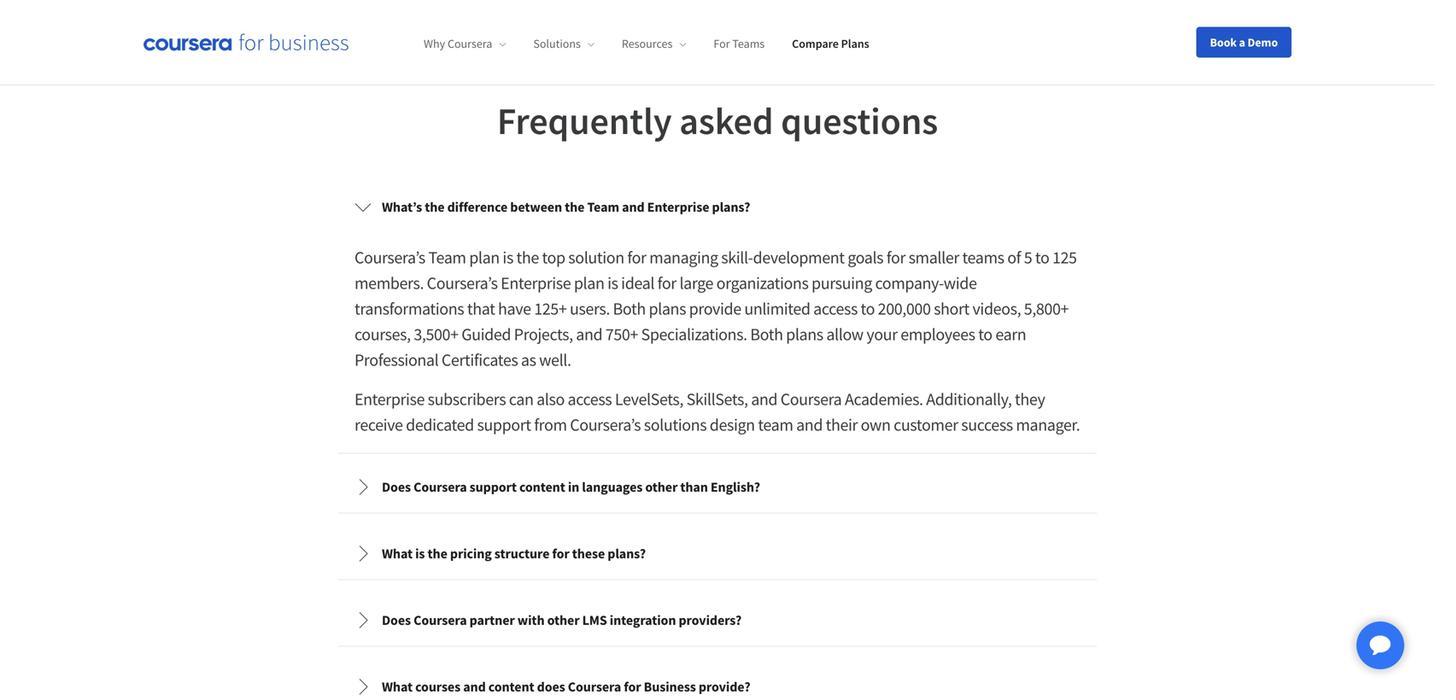 Task type: vqa. For each thing, say whether or not it's contained in the screenshot.
"Coursera" image
no



Task type: describe. For each thing, give the bounding box(es) containing it.
1 vertical spatial to
[[861, 298, 875, 320]]

compare
[[792, 36, 839, 51]]

short
[[934, 298, 970, 320]]

manager.
[[1016, 414, 1080, 436]]

pricing
[[450, 546, 492, 563]]

employees
[[901, 324, 975, 345]]

2 vertical spatial to
[[978, 324, 993, 345]]

they
[[1015, 389, 1045, 410]]

does coursera partner with other lms integration providers?
[[382, 612, 742, 629]]

content for support
[[519, 479, 565, 496]]

coursera for does coursera support content in languages other than english?
[[414, 479, 467, 496]]

750+
[[606, 324, 638, 345]]

professional
[[355, 349, 439, 371]]

projects,
[[514, 324, 573, 345]]

what is the pricing structure for these plans? button
[[341, 530, 1094, 578]]

solutions link
[[533, 36, 595, 51]]

solutions
[[533, 36, 581, 51]]

providers?
[[679, 612, 742, 629]]

questions
[[781, 97, 938, 144]]

enterprise inside coursera's team plan is the top solution for managing skill-development goals for smaller teams of 5 to 125 members. coursera's enterprise plan is ideal for large organizations pursuing company-wide transformations that have 125+ users. both plans provide unlimited access to 200,000 short videos, 5,800+ courses, 3,500+ guided projects, and 750+ specializations. both plans allow your employees to earn professional certificates as well.
[[501, 273, 571, 294]]

0 vertical spatial both
[[613, 298, 646, 320]]

than
[[680, 479, 708, 496]]

success
[[961, 414, 1013, 436]]

200,000
[[878, 298, 931, 320]]

other inside dropdown button
[[547, 612, 580, 629]]

structure
[[495, 546, 550, 563]]

skillsets,
[[687, 389, 748, 410]]

solutions
[[644, 414, 707, 436]]

5
[[1024, 247, 1032, 268]]

unlimited
[[744, 298, 810, 320]]

coursera for why coursera
[[448, 36, 492, 51]]

5,800+
[[1024, 298, 1069, 320]]

users.
[[570, 298, 610, 320]]

frequently asked questions
[[497, 97, 938, 144]]

team
[[758, 414, 793, 436]]

does
[[537, 679, 565, 696]]

coursera's inside enterprise subscribers can also access levelsets, skillsets, and coursera academies. additionally, they receive dedicated support from coursera's solutions design team and their own customer success manager.
[[570, 414, 641, 436]]

does for does coursera support content in languages other than english?
[[382, 479, 411, 496]]

1 horizontal spatial both
[[750, 324, 783, 345]]

what courses and content does coursera for business provide?
[[382, 679, 751, 696]]

academies.
[[845, 389, 923, 410]]

teams
[[962, 247, 1004, 268]]

business
[[644, 679, 696, 696]]

goals
[[848, 247, 884, 268]]

and up team
[[751, 389, 778, 410]]

2 horizontal spatial to
[[1035, 247, 1049, 268]]

videos,
[[973, 298, 1021, 320]]

languages
[[582, 479, 643, 496]]

lms
[[582, 612, 607, 629]]

for up ideal
[[627, 247, 646, 268]]

0 vertical spatial coursera's
[[355, 247, 425, 268]]

and left their
[[796, 414, 823, 436]]

what's
[[382, 199, 422, 216]]

what for what is the pricing structure for these plans?
[[382, 546, 413, 563]]

content for and
[[488, 679, 534, 696]]

a
[[1239, 35, 1245, 50]]

and inside the what courses and content does coursera for business provide? dropdown button
[[463, 679, 486, 696]]

design
[[710, 414, 755, 436]]

compare plans link
[[792, 36, 870, 51]]

does coursera partner with other lms integration providers? button
[[341, 597, 1094, 645]]

managing
[[649, 247, 718, 268]]

coursera for business image
[[144, 34, 349, 51]]

large
[[680, 273, 713, 294]]

book a demo button
[[1197, 27, 1292, 58]]

have
[[498, 298, 531, 320]]

also
[[537, 389, 565, 410]]

asked
[[679, 97, 774, 144]]

125+
[[534, 298, 567, 320]]

skill-
[[721, 247, 753, 268]]

plans? inside "what's the difference between the team and enterprise plans?" dropdown button
[[712, 199, 750, 216]]

what for what courses and content does coursera for business provide?
[[382, 679, 413, 696]]

allow
[[826, 324, 864, 345]]

well.
[[539, 349, 571, 371]]

resources
[[622, 36, 673, 51]]

members.
[[355, 273, 424, 294]]

book a demo
[[1210, 35, 1278, 50]]

partner
[[470, 612, 515, 629]]

between
[[510, 199, 562, 216]]

frequently
[[497, 97, 672, 144]]

support inside dropdown button
[[470, 479, 517, 496]]

with
[[518, 612, 545, 629]]

provide?
[[699, 679, 751, 696]]

for right ideal
[[658, 273, 677, 294]]

english?
[[711, 479, 760, 496]]

support inside enterprise subscribers can also access levelsets, skillsets, and coursera academies. additionally, they receive dedicated support from coursera's solutions design team and their own customer success manager.
[[477, 414, 531, 436]]

dedicated
[[406, 414, 474, 436]]

organizations
[[717, 273, 809, 294]]

coursera right does
[[568, 679, 621, 696]]

enterprise subscribers can also access levelsets, skillsets, and coursera academies. additionally, they receive dedicated support from coursera's solutions design team and their own customer success manager.
[[355, 389, 1080, 436]]

resources link
[[622, 36, 686, 51]]

transformations
[[355, 298, 464, 320]]

3,500+
[[414, 324, 458, 345]]



Task type: locate. For each thing, give the bounding box(es) containing it.
the right the between
[[565, 199, 585, 216]]

is inside "dropdown button"
[[415, 546, 425, 563]]

why coursera
[[424, 36, 492, 51]]

0 vertical spatial plan
[[469, 247, 500, 268]]

coursera inside enterprise subscribers can also access levelsets, skillsets, and coursera academies. additionally, they receive dedicated support from coursera's solutions design team and their own customer success manager.
[[781, 389, 842, 410]]

access right also
[[568, 389, 612, 410]]

plans? up the skill-
[[712, 199, 750, 216]]

coursera inside dropdown button
[[414, 612, 467, 629]]

0 vertical spatial plans
[[649, 298, 686, 320]]

0 horizontal spatial plans?
[[608, 546, 646, 563]]

plan up users.
[[574, 273, 604, 294]]

additionally,
[[926, 389, 1012, 410]]

enterprise up managing
[[647, 199, 709, 216]]

1 horizontal spatial plan
[[574, 273, 604, 294]]

other left than
[[645, 479, 678, 496]]

your
[[867, 324, 898, 345]]

compare plans
[[792, 36, 870, 51]]

coursera for does coursera partner with other lms integration providers?
[[414, 612, 467, 629]]

these
[[572, 546, 605, 563]]

plan
[[469, 247, 500, 268], [574, 273, 604, 294]]

other left lms
[[547, 612, 580, 629]]

1 vertical spatial what
[[382, 679, 413, 696]]

plans up specializations.
[[649, 298, 686, 320]]

both up 750+
[[613, 298, 646, 320]]

certificates
[[442, 349, 518, 371]]

coursera left partner
[[414, 612, 467, 629]]

content left does
[[488, 679, 534, 696]]

for teams
[[714, 36, 765, 51]]

for
[[714, 36, 730, 51]]

for left business on the left
[[624, 679, 641, 696]]

support
[[477, 414, 531, 436], [470, 479, 517, 496]]

courses
[[415, 679, 461, 696]]

guided
[[462, 324, 511, 345]]

for inside dropdown button
[[624, 679, 641, 696]]

what courses and content does coursera for business provide? button
[[341, 663, 1094, 701]]

coursera up their
[[781, 389, 842, 410]]

1 vertical spatial plan
[[574, 273, 604, 294]]

does coursera support content in languages other than english? button
[[341, 464, 1094, 511]]

coursera's
[[355, 247, 425, 268], [427, 273, 498, 294], [570, 414, 641, 436]]

can
[[509, 389, 534, 410]]

team down difference
[[428, 247, 466, 268]]

0 vertical spatial content
[[519, 479, 565, 496]]

1 horizontal spatial plans?
[[712, 199, 750, 216]]

what
[[382, 546, 413, 563], [382, 679, 413, 696]]

the right what's
[[425, 199, 445, 216]]

and inside "what's the difference between the team and enterprise plans?" dropdown button
[[622, 199, 645, 216]]

pursuing
[[812, 273, 872, 294]]

both down unlimited at the top of page
[[750, 324, 783, 345]]

content left in
[[519, 479, 565, 496]]

0 horizontal spatial plan
[[469, 247, 500, 268]]

in
[[568, 479, 579, 496]]

0 vertical spatial access
[[814, 298, 858, 320]]

access
[[814, 298, 858, 320], [568, 389, 612, 410]]

0 vertical spatial plans?
[[712, 199, 750, 216]]

and right the courses
[[463, 679, 486, 696]]

access inside enterprise subscribers can also access levelsets, skillsets, and coursera academies. additionally, they receive dedicated support from coursera's solutions design team and their own customer success manager.
[[568, 389, 612, 410]]

0 horizontal spatial is
[[415, 546, 425, 563]]

125
[[1053, 247, 1077, 268]]

coursera down dedicated
[[414, 479, 467, 496]]

coursera's up the members.
[[355, 247, 425, 268]]

2 vertical spatial enterprise
[[355, 389, 425, 410]]

top
[[542, 247, 565, 268]]

0 vertical spatial is
[[503, 247, 513, 268]]

2 horizontal spatial coursera's
[[570, 414, 641, 436]]

content
[[519, 479, 565, 496], [488, 679, 534, 696]]

support up what is the pricing structure for these plans?
[[470, 479, 517, 496]]

2 vertical spatial is
[[415, 546, 425, 563]]

1 vertical spatial plans?
[[608, 546, 646, 563]]

company-
[[875, 273, 944, 294]]

to up your
[[861, 298, 875, 320]]

does for does coursera partner with other lms integration providers?
[[382, 612, 411, 629]]

1 vertical spatial coursera's
[[427, 273, 498, 294]]

is left pricing at left bottom
[[415, 546, 425, 563]]

1 vertical spatial other
[[547, 612, 580, 629]]

1 horizontal spatial is
[[503, 247, 513, 268]]

support down can
[[477, 414, 531, 436]]

0 horizontal spatial coursera's
[[355, 247, 425, 268]]

integration
[[610, 612, 676, 629]]

team up solution
[[587, 199, 619, 216]]

plan down difference
[[469, 247, 500, 268]]

1 vertical spatial is
[[608, 273, 618, 294]]

for inside "dropdown button"
[[552, 546, 570, 563]]

as
[[521, 349, 536, 371]]

1 horizontal spatial team
[[587, 199, 619, 216]]

team inside coursera's team plan is the top solution for managing skill-development goals for smaller teams of 5 to 125 members. coursera's enterprise plan is ideal for large organizations pursuing company-wide transformations that have 125+ users. both plans provide unlimited access to 200,000 short videos, 5,800+ courses, 3,500+ guided projects, and 750+ specializations. both plans allow your employees to earn professional certificates as well.
[[428, 247, 466, 268]]

development
[[753, 247, 845, 268]]

2 does from the top
[[382, 612, 411, 629]]

what inside dropdown button
[[382, 679, 413, 696]]

the left top
[[516, 247, 539, 268]]

coursera right why
[[448, 36, 492, 51]]

enterprise inside dropdown button
[[647, 199, 709, 216]]

from
[[534, 414, 567, 436]]

1 horizontal spatial coursera's
[[427, 273, 498, 294]]

that
[[467, 298, 495, 320]]

and inside coursera's team plan is the top solution for managing skill-development goals for smaller teams of 5 to 125 members. coursera's enterprise plan is ideal for large organizations pursuing company-wide transformations that have 125+ users. both plans provide unlimited access to 200,000 short videos, 5,800+ courses, 3,500+ guided projects, and 750+ specializations. both plans allow your employees to earn professional certificates as well.
[[576, 324, 603, 345]]

and up solution
[[622, 199, 645, 216]]

solution
[[568, 247, 624, 268]]

1 horizontal spatial to
[[978, 324, 993, 345]]

1 vertical spatial support
[[470, 479, 517, 496]]

is left top
[[503, 247, 513, 268]]

plans? right these
[[608, 546, 646, 563]]

enterprise inside enterprise subscribers can also access levelsets, skillsets, and coursera academies. additionally, they receive dedicated support from coursera's solutions design team and their own customer success manager.
[[355, 389, 425, 410]]

smaller
[[909, 247, 959, 268]]

1 vertical spatial enterprise
[[501, 273, 571, 294]]

coursera's team plan is the top solution for managing skill-development goals for smaller teams of 5 to 125 members. coursera's enterprise plan is ideal for large organizations pursuing company-wide transformations that have 125+ users. both plans provide unlimited access to 200,000 short videos, 5,800+ courses, 3,500+ guided projects, and 750+ specializations. both plans allow your employees to earn professional certificates as well.
[[355, 247, 1077, 371]]

1 what from the top
[[382, 546, 413, 563]]

enterprise
[[647, 199, 709, 216], [501, 273, 571, 294], [355, 389, 425, 410]]

own
[[861, 414, 891, 436]]

courses,
[[355, 324, 411, 345]]

demo
[[1248, 35, 1278, 50]]

is
[[503, 247, 513, 268], [608, 273, 618, 294], [415, 546, 425, 563]]

specializations.
[[641, 324, 747, 345]]

to
[[1035, 247, 1049, 268], [861, 298, 875, 320], [978, 324, 993, 345]]

the left pricing at left bottom
[[428, 546, 447, 563]]

plans
[[649, 298, 686, 320], [786, 324, 823, 345]]

to left earn
[[978, 324, 993, 345]]

1 vertical spatial both
[[750, 324, 783, 345]]

0 horizontal spatial both
[[613, 298, 646, 320]]

receive
[[355, 414, 403, 436]]

does coursera support content in languages other than english?
[[382, 479, 760, 496]]

1 horizontal spatial access
[[814, 298, 858, 320]]

enterprise up 125+
[[501, 273, 571, 294]]

2 horizontal spatial is
[[608, 273, 618, 294]]

of
[[1008, 247, 1021, 268]]

why coursera link
[[424, 36, 506, 51]]

team inside dropdown button
[[587, 199, 619, 216]]

0 vertical spatial what
[[382, 546, 413, 563]]

1 horizontal spatial plans
[[786, 324, 823, 345]]

0 horizontal spatial to
[[861, 298, 875, 320]]

the inside "dropdown button"
[[428, 546, 447, 563]]

0 horizontal spatial enterprise
[[355, 389, 425, 410]]

access inside coursera's team plan is the top solution for managing skill-development goals for smaller teams of 5 to 125 members. coursera's enterprise plan is ideal for large organizations pursuing company-wide transformations that have 125+ users. both plans provide unlimited access to 200,000 short videos, 5,800+ courses, 3,500+ guided projects, and 750+ specializations. both plans allow your employees to earn professional certificates as well.
[[814, 298, 858, 320]]

1 vertical spatial content
[[488, 679, 534, 696]]

0 vertical spatial support
[[477, 414, 531, 436]]

plans?
[[712, 199, 750, 216], [608, 546, 646, 563]]

what left pricing at left bottom
[[382, 546, 413, 563]]

2 vertical spatial coursera's
[[570, 414, 641, 436]]

1 horizontal spatial enterprise
[[501, 273, 571, 294]]

earn
[[996, 324, 1026, 345]]

what left the courses
[[382, 679, 413, 696]]

to right 5
[[1035, 247, 1049, 268]]

coursera's up "that"
[[427, 273, 498, 294]]

is left ideal
[[608, 273, 618, 294]]

0 vertical spatial does
[[382, 479, 411, 496]]

for up company-
[[887, 247, 906, 268]]

customer
[[894, 414, 958, 436]]

wide
[[944, 273, 977, 294]]

plans? inside what is the pricing structure for these plans? "dropdown button"
[[608, 546, 646, 563]]

subscribers
[[428, 389, 506, 410]]

2 what from the top
[[382, 679, 413, 696]]

what's the difference between the team and enterprise plans? button
[[341, 183, 1094, 231]]

0 vertical spatial enterprise
[[647, 199, 709, 216]]

what inside "dropdown button"
[[382, 546, 413, 563]]

teams
[[732, 36, 765, 51]]

coursera
[[448, 36, 492, 51], [781, 389, 842, 410], [414, 479, 467, 496], [414, 612, 467, 629], [568, 679, 621, 696]]

and down users.
[[576, 324, 603, 345]]

other
[[645, 479, 678, 496], [547, 612, 580, 629]]

the
[[425, 199, 445, 216], [565, 199, 585, 216], [516, 247, 539, 268], [428, 546, 447, 563]]

for left these
[[552, 546, 570, 563]]

0 horizontal spatial other
[[547, 612, 580, 629]]

0 horizontal spatial access
[[568, 389, 612, 410]]

2 horizontal spatial enterprise
[[647, 199, 709, 216]]

1 vertical spatial team
[[428, 247, 466, 268]]

1 vertical spatial does
[[382, 612, 411, 629]]

1 does from the top
[[382, 479, 411, 496]]

enterprise up receive
[[355, 389, 425, 410]]

plans
[[841, 36, 870, 51]]

their
[[826, 414, 858, 436]]

does inside does coursera support content in languages other than english? dropdown button
[[382, 479, 411, 496]]

1 horizontal spatial other
[[645, 479, 678, 496]]

0 vertical spatial team
[[587, 199, 619, 216]]

1 vertical spatial access
[[568, 389, 612, 410]]

does inside does coursera partner with other lms integration providers? dropdown button
[[382, 612, 411, 629]]

both
[[613, 298, 646, 320], [750, 324, 783, 345]]

levelsets,
[[615, 389, 683, 410]]

other inside dropdown button
[[645, 479, 678, 496]]

the inside coursera's team plan is the top solution for managing skill-development goals for smaller teams of 5 to 125 members. coursera's enterprise plan is ideal for large organizations pursuing company-wide transformations that have 125+ users. both plans provide unlimited access to 200,000 short videos, 5,800+ courses, 3,500+ guided projects, and 750+ specializations. both plans allow your employees to earn professional certificates as well.
[[516, 247, 539, 268]]

coursera's down 'levelsets,'
[[570, 414, 641, 436]]

0 vertical spatial other
[[645, 479, 678, 496]]

access down "pursuing"
[[814, 298, 858, 320]]

plans down unlimited at the top of page
[[786, 324, 823, 345]]

0 horizontal spatial plans
[[649, 298, 686, 320]]

book
[[1210, 35, 1237, 50]]

for teams link
[[714, 36, 765, 51]]

0 horizontal spatial team
[[428, 247, 466, 268]]

difference
[[447, 199, 508, 216]]

0 vertical spatial to
[[1035, 247, 1049, 268]]

1 vertical spatial plans
[[786, 324, 823, 345]]



